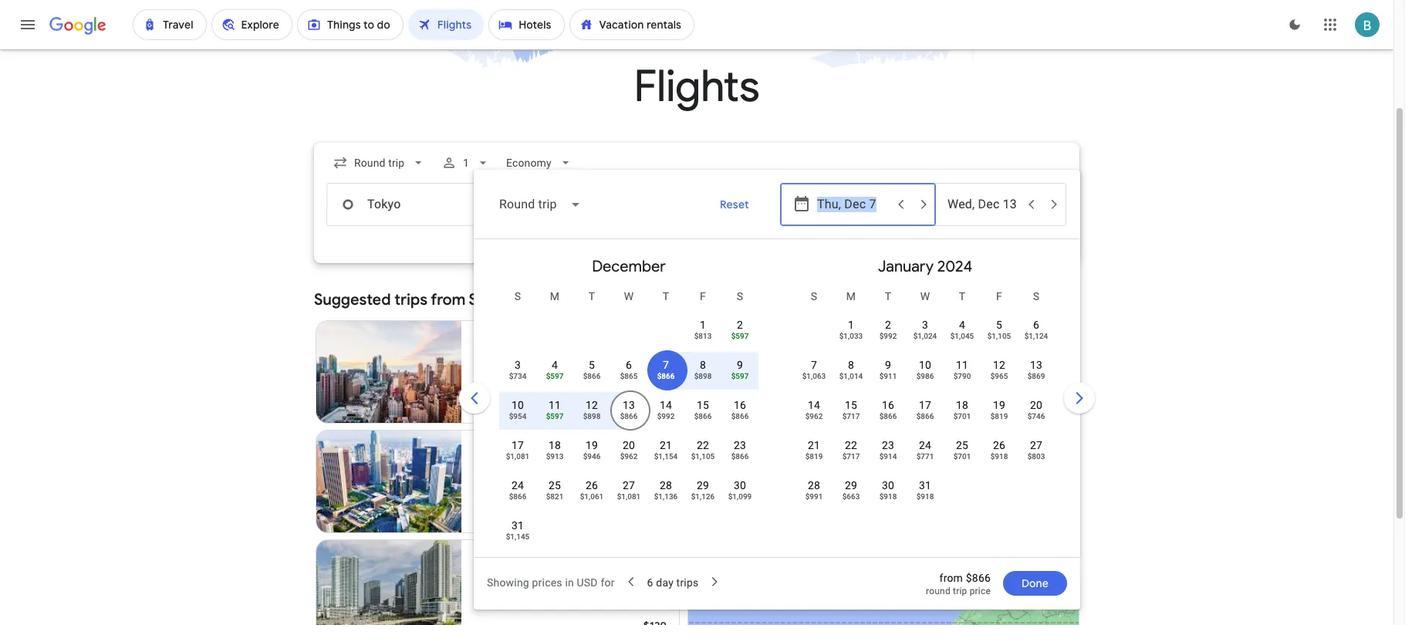 Task type: vqa. For each thing, say whether or not it's contained in the screenshot.


Task type: describe. For each thing, give the bounding box(es) containing it.
december row group
[[481, 245, 777, 555]]

, 1045 us dollars element
[[951, 332, 974, 340]]

2 – 9
[[495, 570, 520, 582]]

$962 for 14
[[805, 412, 823, 421]]

row containing 28
[[796, 471, 944, 515]]

2 vertical spatial min
[[569, 585, 588, 597]]

22 for 22 $717
[[845, 439, 857, 451]]

, 866 us dollars element for tue, dec 5 element
[[583, 372, 601, 380]]

4 $1,045
[[951, 319, 974, 340]]

10 for 10 hr 2 min
[[532, 585, 545, 597]]

$597 for 2
[[731, 332, 749, 340]]

miami
[[474, 553, 509, 568]]

9 for 9 $911
[[885, 359, 891, 371]]

29 for 29 $1,126
[[697, 479, 709, 492]]

2 s from the left
[[737, 290, 743, 303]]

row containing 24
[[499, 471, 759, 515]]

8 for 8 $1,014
[[848, 359, 854, 371]]

, 734 us dollars element
[[509, 372, 527, 380]]

46
[[554, 366, 566, 378]]

swap origin and destination. image
[[538, 195, 556, 214]]

row containing 7
[[796, 350, 1055, 394]]

from inside 'region'
[[431, 290, 466, 309]]

los angeles dec 2 – 11
[[474, 443, 543, 472]]

Flight search field
[[302, 143, 1098, 610]]

trips inside flight search field
[[677, 576, 699, 589]]

mon, jan 22 element
[[845, 438, 857, 453]]

24 $771
[[917, 439, 934, 461]]

row containing 21
[[796, 431, 1055, 475]]

1 s from the left
[[515, 290, 521, 303]]

20 for 20 $746
[[1030, 399, 1043, 411]]

fri, dec 1 element
[[700, 317, 706, 333]]

f for january 2024
[[996, 290, 1003, 303]]

30 for 30 $918
[[882, 479, 895, 492]]

19 for 19 $819
[[993, 399, 1006, 411]]

tue, dec 19 element
[[586, 438, 598, 453]]

1 hr 25 min
[[543, 475, 599, 488]]

thu, dec 21 element
[[660, 438, 672, 453]]

, 790 us dollars element
[[954, 372, 971, 380]]

showing prices in usd for
[[487, 576, 615, 589]]

22 $717
[[842, 439, 860, 461]]

13 for 13 $869
[[1030, 359, 1043, 371]]

round
[[926, 586, 951, 597]]

sun, jan 7 element
[[811, 357, 817, 373]]

$1,081 for 27
[[617, 492, 641, 501]]

2 $597
[[731, 319, 749, 340]]

4 $597
[[546, 359, 564, 380]]

m for january 2024
[[846, 290, 856, 303]]

, 866 us dollars element for tue, jan 16 element
[[880, 412, 897, 421]]

for
[[601, 576, 615, 589]]

$918 for 26
[[991, 452, 1008, 461]]

$1,081 for 17
[[506, 452, 530, 461]]

17 for 17 $866
[[919, 399, 932, 411]]

22 $1,105
[[691, 439, 715, 461]]

$1,154
[[654, 452, 678, 461]]

$771
[[917, 452, 934, 461]]

from $866 round trip price
[[926, 572, 991, 597]]

, 1145 us dollars element
[[506, 533, 530, 541]]

$866 for sun, dec 24 'element'
[[509, 492, 527, 501]]

, 1154 us dollars element
[[654, 452, 678, 461]]

2 stop from the top
[[501, 585, 523, 597]]

$597 for 11
[[546, 412, 564, 421]]

21 for 21 $1,154
[[660, 439, 672, 451]]

$1,105 for 22
[[691, 452, 715, 461]]

, 1081 us dollars element for 27
[[617, 492, 641, 501]]

$734
[[509, 372, 527, 380]]

explore destinations
[[957, 293, 1061, 307]]

, 946 us dollars element
[[583, 452, 601, 461]]

, 1124 us dollars element
[[1025, 332, 1048, 340]]

sun, dec 10 element
[[512, 397, 524, 413]]

dec for new
[[474, 350, 493, 363]]

$913
[[546, 452, 564, 461]]

fri, dec 29 element
[[697, 478, 709, 493]]

12 for 12 $898
[[586, 399, 598, 411]]

suggested trips from san francisco region
[[314, 282, 1080, 625]]

6 for 6 $1,124
[[1033, 319, 1040, 331]]

wed, jan 17 element
[[919, 397, 932, 413]]

, 991 us dollars element
[[805, 492, 823, 501]]

26 $918
[[991, 439, 1008, 461]]

20 $746
[[1028, 399, 1045, 421]]

fri, dec 15 element
[[697, 397, 709, 413]]

2024
[[937, 257, 973, 276]]

, 918 us dollars element for 30
[[880, 492, 897, 501]]

sun, jan 21 element
[[808, 438, 820, 453]]

, 701 us dollars element for 25
[[954, 452, 971, 461]]

row containing 14
[[796, 391, 1055, 435]]

in
[[565, 576, 574, 589]]

20 for 20 $962
[[623, 439, 635, 451]]

15 $866
[[694, 399, 712, 421]]

5 $866
[[583, 359, 601, 380]]

25 for 25 $701
[[956, 439, 969, 451]]

9 $911
[[880, 359, 897, 380]]

main menu image
[[19, 15, 37, 34]]

$866 inside from $866 round trip price
[[966, 572, 991, 584]]

3 for 3 $734
[[515, 359, 521, 371]]

reset
[[720, 198, 749, 211]]

5 for 5 $866
[[589, 359, 595, 371]]

26 for 26 $1,061
[[586, 479, 598, 492]]

, 821 us dollars element
[[546, 492, 564, 501]]

30 $918
[[880, 479, 897, 501]]

sat, jan 20 element
[[1030, 397, 1043, 413]]

$866 for wed, jan 17 element
[[917, 412, 934, 421]]

2 1 stop from the top
[[492, 585, 523, 597]]

, 954 us dollars element
[[509, 412, 527, 421]]

$898 for 8
[[694, 372, 712, 380]]

2 inside the suggested trips from san francisco 'region'
[[560, 585, 566, 597]]

$866 for tue, dec 5 element
[[583, 372, 601, 380]]

$911
[[880, 372, 897, 380]]

, 918 us dollars element for 31
[[917, 492, 934, 501]]

wed, dec 27 element
[[623, 478, 635, 493]]

previous image
[[456, 380, 493, 417]]

mon, dec 18 element
[[549, 438, 561, 453]]

$717 for 22
[[842, 452, 860, 461]]

, 986 us dollars element
[[917, 372, 934, 380]]

7 $866
[[657, 359, 675, 380]]

sat, jan 6 element
[[1033, 317, 1040, 333]]

fri, jan 19 element
[[993, 397, 1006, 413]]

, 597 us dollars element for 4
[[546, 372, 564, 380]]

$866 for tue, jan 16 element
[[880, 412, 897, 421]]

, 803 us dollars element
[[1028, 452, 1045, 461]]

wed, jan 31 element
[[919, 478, 932, 493]]

new
[[474, 333, 500, 349]]

thu, dec 14 element
[[660, 397, 672, 413]]

m for december
[[550, 290, 560, 303]]

, 1099 us dollars element
[[728, 492, 752, 501]]

27 for 27 $803
[[1030, 439, 1043, 451]]

22 for 22 $1,105
[[697, 439, 709, 451]]

31 $918
[[917, 479, 934, 501]]

showing
[[487, 576, 529, 589]]

3 for 3 $1,024
[[922, 319, 928, 331]]

$866 for sat, dec 16 element
[[731, 412, 749, 421]]

tue, dec 26 element
[[586, 478, 598, 493]]

, 869 us dollars element
[[1028, 372, 1045, 380]]

departure text field for return text box
[[817, 184, 888, 225]]

6 $1,124
[[1025, 319, 1048, 340]]

suggested
[[314, 290, 391, 309]]

hr for york
[[541, 366, 551, 378]]

, 866 us dollars element for fri, dec 15 element
[[694, 412, 712, 421]]

none text field inside flight search field
[[326, 183, 544, 226]]

12 $965
[[991, 359, 1008, 380]]

30 $1,099
[[728, 479, 752, 501]]

done
[[1022, 577, 1049, 590]]

tue, jan 2 element
[[885, 317, 891, 333]]

1 t from the left
[[589, 290, 595, 303]]

$866 for fri, dec 15 element
[[694, 412, 712, 421]]

sun, dec 31 element
[[512, 518, 524, 533]]

29 $663
[[842, 479, 860, 501]]

24 for 24 $866
[[512, 479, 524, 492]]

$1,033
[[839, 332, 863, 340]]

2 vertical spatial hr
[[547, 585, 557, 597]]

mon, dec 11 element
[[549, 397, 561, 413]]

fri, jan 12 element
[[993, 357, 1006, 373]]

trips inside 'region'
[[395, 290, 428, 309]]

$962 for 20
[[620, 452, 638, 461]]

$918 for 30
[[880, 492, 897, 501]]

f for december
[[700, 290, 706, 303]]

change appearance image
[[1277, 6, 1314, 43]]

2 for january 2024
[[885, 319, 891, 331]]

10 hr 2 min
[[532, 585, 588, 597]]

$1,124
[[1025, 332, 1048, 340]]

$813
[[694, 332, 712, 340]]

16 for sat, dec 16 element
[[734, 399, 746, 411]]

23 $914
[[880, 439, 897, 461]]

8 hr 46 min
[[532, 366, 588, 378]]

san
[[469, 290, 495, 309]]

$1,145
[[506, 533, 530, 541]]

13 $866
[[620, 399, 638, 421]]

wed, jan 10 element
[[919, 357, 932, 373]]

27 for 27 $1,081
[[623, 479, 635, 492]]

, 1063 us dollars element
[[802, 372, 826, 380]]

5 for 5 $1,105
[[996, 319, 1003, 331]]

1 stop from the top
[[501, 366, 523, 378]]

6 $865
[[620, 359, 638, 380]]

21 $819
[[805, 439, 823, 461]]

$1,099
[[728, 492, 752, 501]]

thu, dec 7, departure date. element
[[663, 357, 669, 373]]

sat, dec 23 element
[[734, 438, 746, 453]]

8 for 8 hr 46 min
[[532, 366, 538, 378]]

suggested trips from san francisco
[[314, 290, 568, 309]]

$175
[[644, 400, 667, 414]]

4 t from the left
[[959, 290, 966, 303]]

wed, dec 20 element
[[623, 438, 635, 453]]

dec for los
[[474, 460, 493, 472]]

destinations
[[998, 293, 1061, 307]]

sat, dec 2 element
[[737, 317, 743, 333]]

17 $1,081
[[506, 439, 530, 461]]

$1,014
[[839, 372, 863, 380]]

18 $701
[[954, 399, 971, 421]]

reset button
[[702, 186, 768, 223]]

24 $866
[[509, 479, 527, 501]]

$1,136
[[654, 492, 678, 501]]

$946
[[583, 452, 601, 461]]

5 $1,105
[[988, 319, 1011, 340]]

9 $597
[[731, 359, 749, 380]]

23 for 23 $866
[[734, 439, 746, 451]]

$866 for wed, dec 13, return date. element
[[620, 412, 638, 421]]

$965
[[991, 372, 1008, 380]]

mon, dec 25 element
[[549, 478, 561, 493]]

7 – 13
[[495, 350, 526, 363]]

1 $1,033
[[839, 319, 863, 340]]

25 for 25 $821
[[549, 479, 561, 492]]

wed, dec 6 element
[[626, 357, 632, 373]]

Return text field
[[948, 184, 1019, 225]]

january
[[878, 257, 934, 276]]

$865
[[620, 372, 638, 380]]

sun, dec 3 element
[[515, 357, 521, 373]]

19 $946
[[583, 439, 601, 461]]

francisco
[[499, 290, 568, 309]]

fri, dec 8 element
[[700, 357, 706, 373]]

14 $992
[[657, 399, 675, 421]]

$1,061
[[580, 492, 604, 501]]

wed, jan 24 element
[[919, 438, 932, 453]]

$898 for 12
[[583, 412, 601, 421]]

28 for 28 $1,136
[[660, 479, 672, 492]]

$803
[[1028, 452, 1045, 461]]

15 $717
[[842, 399, 860, 421]]

$819 for 21
[[805, 452, 823, 461]]

tue, jan 9 element
[[885, 357, 891, 373]]

min for new york
[[569, 366, 588, 378]]



Task type: locate. For each thing, give the bounding box(es) containing it.
$866
[[583, 372, 601, 380], [657, 372, 675, 380], [620, 412, 638, 421], [694, 412, 712, 421], [731, 412, 749, 421], [880, 412, 897, 421], [917, 412, 934, 421], [731, 452, 749, 461], [509, 492, 527, 501], [966, 572, 991, 584]]

2 , 701 us dollars element from the top
[[954, 452, 971, 461]]

1 horizontal spatial 12
[[993, 359, 1006, 371]]

grid containing december
[[481, 245, 1074, 566]]

sat, jan 13 element
[[1030, 357, 1043, 373]]

, 914 us dollars element
[[880, 452, 897, 461]]

0 horizontal spatial 17
[[512, 439, 524, 451]]

, 866 us dollars element up wed, jan 24 element
[[917, 412, 934, 421]]

$746
[[1028, 412, 1045, 421]]

13 for 13 $866
[[623, 399, 635, 411]]

$866 for the sat, dec 23 element at bottom
[[731, 452, 749, 461]]

31 up , 1145 us dollars 'element'
[[512, 519, 524, 532]]

8 up $1,014
[[848, 359, 854, 371]]

s up sun, jan 7 element
[[811, 290, 817, 303]]

1 horizontal spatial m
[[846, 290, 856, 303]]

24 up $771
[[919, 439, 932, 451]]

, 866 us dollars element up tue, jan 23 element
[[880, 412, 897, 421]]

2 9 from the left
[[885, 359, 891, 371]]

 image inside the suggested trips from san francisco 'region'
[[526, 364, 529, 380]]

, 866 us dollars element
[[583, 372, 601, 380], [657, 372, 675, 380], [620, 412, 638, 421], [694, 412, 712, 421], [731, 412, 749, 421], [880, 412, 897, 421], [917, 412, 934, 421], [731, 452, 749, 461], [509, 492, 527, 501]]

28 $1,136
[[654, 479, 678, 501]]

8 $898
[[694, 359, 712, 380]]

22 inside '22 $1,105'
[[697, 439, 709, 451]]

0 horizontal spatial $898
[[583, 412, 601, 421]]

w inside january 2024 row group
[[920, 290, 930, 303]]

tue, jan 23 element
[[882, 438, 895, 453]]

5 inside "5 $1,105"
[[996, 319, 1003, 331]]

2 28 from the left
[[808, 479, 820, 492]]

, 746 us dollars element
[[1028, 412, 1045, 421]]

, 1105 us dollars element up fri, dec 29 element
[[691, 452, 715, 461]]

1 14 from the left
[[660, 399, 672, 411]]

m up mon, dec 4 element
[[550, 290, 560, 303]]

row containing 17
[[499, 431, 759, 475]]

8 inside 8 $1,014
[[848, 359, 854, 371]]

min up the $1,061
[[581, 475, 599, 488]]

, 913 us dollars element
[[546, 452, 564, 461]]

2 15 from the left
[[845, 399, 857, 411]]

los
[[474, 443, 494, 458]]

w for january 2024
[[920, 290, 930, 303]]

1 vertical spatial 17
[[512, 439, 524, 451]]

8 inside the suggested trips from san francisco 'region'
[[532, 366, 538, 378]]

1 vertical spatial 5
[[589, 359, 595, 371]]

1 horizontal spatial 4
[[959, 319, 966, 331]]

, 911 us dollars element
[[880, 372, 897, 380]]

, 898 us dollars element
[[694, 372, 712, 380], [583, 412, 601, 421]]

19 down , 965 us dollars element
[[993, 399, 1006, 411]]

6 inside '6 $1,124'
[[1033, 319, 1040, 331]]

$962 inside january 2024 row group
[[805, 412, 823, 421]]

10 right showing
[[532, 585, 545, 597]]

$701 for 25
[[954, 452, 971, 461]]

mon, jan 15 element
[[845, 397, 857, 413]]

4 s from the left
[[1033, 290, 1040, 303]]

0 horizontal spatial , 819 us dollars element
[[805, 452, 823, 461]]

0 horizontal spatial 8
[[532, 366, 538, 378]]

$962 inside december row group
[[620, 452, 638, 461]]

sun, jan 14 element
[[808, 397, 820, 413]]

1 $717 from the top
[[842, 412, 860, 421]]

, 597 us dollars element up sat, dec 16 element
[[731, 372, 749, 380]]

26 inside '26 $1,061'
[[586, 479, 598, 492]]

, 1105 us dollars element
[[988, 332, 1011, 340], [691, 452, 715, 461]]

, 962 us dollars element for 14
[[805, 412, 823, 421]]

11
[[956, 359, 969, 371], [549, 399, 561, 411]]

14 inside 14 $992
[[660, 399, 672, 411]]

0 vertical spatial , 717 us dollars element
[[842, 412, 860, 421]]

8 $1,014
[[839, 359, 863, 380]]

4 up $1,045
[[959, 319, 966, 331]]

0 vertical spatial , 701 us dollars element
[[954, 412, 971, 421]]

1 vertical spatial , 962 us dollars element
[[620, 452, 638, 461]]

19 for 19 $946
[[586, 439, 598, 451]]

0 vertical spatial 12
[[993, 359, 1006, 371]]

1 vertical spatial 20
[[623, 439, 635, 451]]

1 horizontal spatial 24
[[919, 439, 932, 451]]

18 inside the 18 $913
[[549, 439, 561, 451]]

$992 for 14
[[657, 412, 675, 421]]

1 horizontal spatial 3
[[922, 319, 928, 331]]

10 for 10 $986
[[919, 359, 932, 371]]

6 left "day"
[[647, 576, 653, 589]]

13 left $175 text box at the bottom left
[[623, 399, 635, 411]]

, 962 us dollars element
[[805, 412, 823, 421], [620, 452, 638, 461]]

row
[[685, 304, 759, 354], [833, 304, 1055, 354], [499, 350, 759, 394], [796, 350, 1055, 394], [499, 391, 759, 435], [796, 391, 1055, 435], [499, 431, 759, 475], [796, 431, 1055, 475], [499, 471, 759, 515], [796, 471, 944, 515]]

5 right 46
[[589, 359, 595, 371]]

1 inside 1 $1,033
[[848, 319, 854, 331]]

10 up , 954 us dollars element on the left bottom
[[512, 399, 524, 411]]

8
[[700, 359, 706, 371], [848, 359, 854, 371], [532, 366, 538, 378]]

26 inside 26 $918
[[993, 439, 1006, 451]]

day
[[656, 576, 674, 589]]

13 $869
[[1028, 359, 1045, 380]]

dec up frontier icon
[[474, 570, 493, 582]]

23 inside '23 $866'
[[734, 439, 746, 451]]

None text field
[[326, 183, 544, 226]]

1 horizontal spatial 5
[[996, 319, 1003, 331]]

, 1061 us dollars element
[[580, 492, 604, 501]]

22 down 15 $717
[[845, 439, 857, 451]]

, 866 us dollars element up fri, dec 22 element
[[694, 412, 712, 421]]

dec inside los angeles dec 2 – 11
[[474, 460, 493, 472]]

s right san
[[515, 290, 521, 303]]

$992 inside january 2024 row group
[[880, 332, 897, 340]]

13 inside 13 $866
[[623, 399, 635, 411]]

10 inside the suggested trips from san francisco 'region'
[[532, 585, 545, 597]]

14 down 7 $866
[[660, 399, 672, 411]]

0 vertical spatial from
[[431, 290, 466, 309]]

31 down $771
[[919, 479, 932, 492]]

16 for tue, jan 16 element
[[882, 399, 895, 411]]

16 inside december row group
[[734, 399, 746, 411]]

, 717 us dollars element for 15
[[842, 412, 860, 421]]

1 vertical spatial $717
[[842, 452, 860, 461]]

fri, jan 5 element
[[996, 317, 1003, 333]]

1 horizontal spatial 25
[[565, 475, 578, 488]]

28 for 28 $991
[[808, 479, 820, 492]]

$918 for 31
[[917, 492, 934, 501]]

11 for 11 $790
[[956, 359, 969, 371]]

s
[[515, 290, 521, 303], [737, 290, 743, 303], [811, 290, 817, 303], [1033, 290, 1040, 303]]

10 $986
[[917, 359, 934, 380]]

21 inside 21 $819
[[808, 439, 820, 451]]

m inside january 2024 row group
[[846, 290, 856, 303]]

frontier image
[[474, 585, 486, 597]]

24 for 24 $771
[[919, 439, 932, 451]]

, 701 us dollars element
[[954, 412, 971, 421], [954, 452, 971, 461]]

1 horizontal spatial $819
[[991, 412, 1008, 421]]

6 for 6 day trips
[[647, 576, 653, 589]]

129 US dollars text field
[[644, 619, 667, 625]]

29 up $1,126
[[697, 479, 709, 492]]

0 horizontal spatial 23
[[734, 439, 746, 451]]

27 inside the '27 $803'
[[1030, 439, 1043, 451]]

tue, jan 30 element
[[882, 478, 895, 493]]

tue, dec 12 element
[[586, 397, 598, 413]]

, 597 us dollars element up mon, dec 11 element
[[546, 372, 564, 380]]

done button
[[1003, 565, 1067, 602]]

thu, jan 25 element
[[956, 438, 969, 453]]

0 horizontal spatial , 898 us dollars element
[[583, 412, 601, 421]]

, 1024 us dollars element
[[914, 332, 937, 340]]

0 vertical spatial 17
[[919, 399, 932, 411]]

1 horizontal spatial , 962 us dollars element
[[805, 412, 823, 421]]

, 1105 us dollars element for 5
[[988, 332, 1011, 340]]

mon, jan 8 element
[[848, 357, 854, 373]]

mon, jan 29 element
[[845, 478, 857, 493]]

3 $734
[[509, 359, 527, 380]]

0 vertical spatial 13
[[1030, 359, 1043, 371]]

row containing 3
[[499, 350, 759, 394]]

16 $866 inside january 2024 row group
[[880, 399, 897, 421]]

, 701 us dollars element up the thu, jan 25 element
[[954, 412, 971, 421]]

1 16 from the left
[[734, 399, 746, 411]]

, 717 us dollars element up "mon, jan 29" element
[[842, 452, 860, 461]]

thu, dec 28 element
[[660, 478, 672, 493]]

11 inside 11 $597
[[549, 399, 561, 411]]

m inside row group
[[550, 290, 560, 303]]

$992 inside row
[[657, 412, 675, 421]]

1 stop
[[492, 366, 523, 378], [492, 585, 523, 597]]

w up wed, jan 3 element
[[920, 290, 930, 303]]

1 16 $866 from the left
[[731, 399, 749, 421]]

30 inside '30 $918'
[[882, 479, 895, 492]]

21 $1,154
[[654, 439, 678, 461]]

13 inside 13 $869
[[1030, 359, 1043, 371]]

mon, dec 4 element
[[552, 357, 558, 373]]

15 inside 15 $717
[[845, 399, 857, 411]]

16 $866 down $911
[[880, 399, 897, 421]]

1 horizontal spatial 8
[[700, 359, 706, 371]]

1 vertical spatial 3
[[515, 359, 521, 371]]

$986
[[917, 372, 934, 380]]

16 $866 for tue, jan 16 element
[[880, 399, 897, 421]]

2 14 from the left
[[808, 399, 820, 411]]

1 horizontal spatial , 1081 us dollars element
[[617, 492, 641, 501]]

, 866 us dollars element for sun, dec 24 'element'
[[509, 492, 527, 501]]

1 21 from the left
[[660, 439, 672, 451]]

2 22 from the left
[[845, 439, 857, 451]]

4 inside "4 $1,045"
[[959, 319, 966, 331]]

16 inside january 2024 row group
[[882, 399, 895, 411]]

from inside from $866 round trip price
[[940, 572, 963, 584]]

3 t from the left
[[885, 290, 892, 303]]

1 vertical spatial 4
[[552, 359, 558, 371]]

3 up , 734 us dollars element
[[515, 359, 521, 371]]

13 up , 869 us dollars element
[[1030, 359, 1043, 371]]

, 866 us dollars element down nonstop
[[509, 492, 527, 501]]

25 $821
[[546, 479, 564, 501]]

0 horizontal spatial 30
[[734, 479, 746, 492]]

dec inside new york dec 7 – 13
[[474, 350, 493, 363]]

0 vertical spatial 5
[[996, 319, 1003, 331]]

20 inside 20 $746
[[1030, 399, 1043, 411]]

s up sat, jan 6 element
[[1033, 290, 1040, 303]]

1 vertical spatial hr
[[553, 475, 562, 488]]

$1,045
[[951, 332, 974, 340]]

1 , 701 us dollars element from the top
[[954, 412, 971, 421]]

6 up $865
[[626, 359, 632, 371]]

, 992 us dollars element for 2
[[880, 332, 897, 340]]

, 1081 us dollars element for 17
[[506, 452, 530, 461]]

, 1014 us dollars element
[[839, 372, 863, 380]]

2 for december
[[737, 319, 743, 331]]

$898 up tue, dec 19 element
[[583, 412, 601, 421]]

18 for 18 $701
[[956, 399, 969, 411]]

$869
[[1028, 372, 1045, 380]]

$992 for 2
[[880, 332, 897, 340]]

1 28 from the left
[[660, 479, 672, 492]]

$701 for 18
[[954, 412, 971, 421]]

31
[[919, 479, 932, 492], [512, 519, 524, 532]]

0 horizontal spatial 6
[[626, 359, 632, 371]]

19 $819
[[991, 399, 1008, 421]]

14 $962
[[805, 399, 823, 421]]

wed, jan 3 element
[[922, 317, 928, 333]]

Departure text field
[[817, 184, 888, 225], [817, 184, 888, 225]]

0 vertical spatial 4
[[959, 319, 966, 331]]

1 23 from the left
[[734, 439, 746, 451]]

7 up , 1063 us dollars element
[[811, 359, 817, 371]]

1 9 from the left
[[737, 359, 743, 371]]

0 horizontal spatial $918
[[880, 492, 897, 501]]

30 inside 30 $1,099
[[734, 479, 746, 492]]

3 inside 3 $1,024
[[922, 319, 928, 331]]

, 819 us dollars element up fri, jan 26 element
[[991, 412, 1008, 421]]

23 for 23 $914
[[882, 439, 895, 451]]

9 for 9 $597
[[737, 359, 743, 371]]

23 inside 23 $914
[[882, 439, 895, 451]]

7 for 7 $866
[[663, 359, 669, 371]]

fri, dec 22 element
[[697, 438, 709, 453]]

2 , 717 us dollars element from the top
[[842, 452, 860, 461]]

25 up , 821 us dollars element
[[549, 479, 561, 492]]

9
[[737, 359, 743, 371], [885, 359, 891, 371]]

1 horizontal spatial 19
[[993, 399, 1006, 411]]

$819 for 19
[[991, 412, 1008, 421]]

4 right sun, dec 3 element
[[552, 359, 558, 371]]

8 for 8 $898
[[700, 359, 706, 371]]

0 horizontal spatial , 1105 us dollars element
[[691, 452, 715, 461]]

, 965 us dollars element
[[991, 372, 1008, 380]]

w for december
[[624, 290, 634, 303]]

december
[[592, 257, 666, 276]]

1 m from the left
[[550, 290, 560, 303]]

f inside december row group
[[700, 290, 706, 303]]

10 inside 10 $986
[[919, 359, 932, 371]]

next image
[[1061, 380, 1098, 417]]

, 918 us dollars element right , 663 us dollars element
[[880, 492, 897, 501]]

2 f from the left
[[996, 290, 1003, 303]]

13
[[1030, 359, 1043, 371], [623, 399, 635, 411]]

5 inside 5 $866
[[589, 359, 595, 371]]

$819 up fri, jan 26 element
[[991, 412, 1008, 421]]

prices
[[532, 576, 562, 589]]

sat, jan 27 element
[[1030, 438, 1043, 453]]

1
[[463, 157, 470, 169], [700, 319, 706, 331], [848, 319, 854, 331], [492, 366, 498, 378], [543, 475, 550, 488], [492, 585, 498, 597]]

min
[[569, 366, 588, 378], [581, 475, 599, 488], [569, 585, 588, 597]]

1 horizontal spatial $992
[[880, 332, 897, 340]]

1 , 717 us dollars element from the top
[[842, 412, 860, 421]]

flights
[[634, 59, 760, 114]]

hr left mon, dec 4 element
[[541, 366, 551, 378]]

0 horizontal spatial 4
[[552, 359, 558, 371]]

31 inside 31 $918
[[919, 479, 932, 492]]

, 866 us dollars element for the sat, dec 23 element at bottom
[[731, 452, 749, 461]]

3 inside 3 $734
[[515, 359, 521, 371]]

0 vertical spatial , 1105 us dollars element
[[988, 332, 1011, 340]]

$597 up mon, dec 18 element
[[546, 412, 564, 421]]

sat, dec 9 element
[[737, 357, 743, 373]]

18 down ', 790 us dollars' element
[[956, 399, 969, 411]]

$597 up the sat, dec 9 element
[[731, 332, 749, 340]]

2 16 $866 from the left
[[880, 399, 897, 421]]

, 962 us dollars element for 20
[[620, 452, 638, 461]]

15
[[697, 399, 709, 411], [845, 399, 857, 411]]

$866 up tue, jan 23 element
[[880, 412, 897, 421]]

$717 for 15
[[842, 412, 860, 421]]

dec down los
[[474, 460, 493, 472]]

, 866 us dollars element left $175 text box at the bottom left
[[620, 412, 638, 421]]

12 inside 12 $898
[[586, 399, 598, 411]]

0 horizontal spatial w
[[624, 290, 634, 303]]

departure text field for return text field
[[817, 184, 888, 225]]

27 down 20 $962
[[623, 479, 635, 492]]

10 up "$986"
[[919, 359, 932, 371]]

1 1 stop from the top
[[492, 366, 523, 378]]

m
[[550, 290, 560, 303], [846, 290, 856, 303]]

0 horizontal spatial $1,105
[[691, 452, 715, 461]]

1 15 from the left
[[697, 399, 709, 411]]

0 horizontal spatial 18
[[549, 439, 561, 451]]

row containing 10
[[499, 391, 759, 435]]

0 vertical spatial 19
[[993, 399, 1006, 411]]

$866 for thu, dec 7, departure date. element
[[657, 372, 675, 380]]

30 up $1,099
[[734, 479, 746, 492]]

24
[[919, 439, 932, 451], [512, 479, 524, 492]]

$918
[[991, 452, 1008, 461], [880, 492, 897, 501], [917, 492, 934, 501]]

sun, dec 17 element
[[512, 438, 524, 453]]

, 717 us dollars element up the mon, jan 22 element
[[842, 412, 860, 421]]

$992
[[880, 332, 897, 340], [657, 412, 675, 421]]

$597 up sat, dec 16 element
[[731, 372, 749, 380]]

7 inside 7 $866
[[663, 359, 669, 371]]

2 horizontal spatial 10
[[919, 359, 932, 371]]

usd
[[577, 576, 598, 589]]

$1,063
[[802, 372, 826, 380]]

0 vertical spatial 31
[[919, 479, 932, 492]]

min left tue, dec 5 element
[[569, 366, 588, 378]]

9 up ", 911 us dollars" element
[[885, 359, 891, 371]]

$1,105 inside row
[[691, 452, 715, 461]]

, 866 us dollars element up the thu, dec 14 element
[[657, 372, 675, 380]]

3
[[922, 319, 928, 331], [515, 359, 521, 371]]

fri, jan 26 element
[[993, 438, 1006, 453]]

$1,105 inside january 2024 row group
[[988, 332, 1011, 340]]

20 $962
[[620, 439, 638, 461]]

0 vertical spatial 26
[[993, 439, 1006, 451]]

20 inside 20 $962
[[623, 439, 635, 451]]

4
[[959, 319, 966, 331], [552, 359, 558, 371]]

0 vertical spatial 1 stop
[[492, 366, 523, 378]]

, 1136 us dollars element
[[654, 492, 678, 501]]

explore destinations button
[[939, 288, 1080, 313]]

0 horizontal spatial 19
[[586, 439, 598, 451]]

0 horizontal spatial 3
[[515, 359, 521, 371]]

sat, dec 30 element
[[734, 478, 746, 493]]

, 918 us dollars element left $803
[[991, 452, 1008, 461]]

, 819 us dollars element
[[991, 412, 1008, 421], [805, 452, 823, 461]]

1 horizontal spatial 14
[[808, 399, 820, 411]]

0 vertical spatial 20
[[1030, 399, 1043, 411]]

, 1126 us dollars element
[[691, 492, 715, 501]]

14 for 14 $962
[[808, 399, 820, 411]]

19 inside 19 $946
[[586, 439, 598, 451]]

, 898 us dollars element for 8
[[694, 372, 712, 380]]

7 for 7 $1,063
[[811, 359, 817, 371]]

17 inside 17 $1,081
[[512, 439, 524, 451]]

1 vertical spatial min
[[581, 475, 599, 488]]

, 1105 us dollars element for 22
[[691, 452, 715, 461]]

tue, jan 16 element
[[882, 397, 895, 413]]

0 horizontal spatial 26
[[586, 479, 598, 492]]

wed, dec 13, return date. element
[[623, 397, 635, 413]]

1 vertical spatial , 992 us dollars element
[[657, 412, 675, 421]]

17 up 2 – 11
[[512, 439, 524, 451]]

from left san
[[431, 290, 466, 309]]

25 inside 25 $821
[[549, 479, 561, 492]]

0 horizontal spatial 5
[[589, 359, 595, 371]]

9 inside "9 $597"
[[737, 359, 743, 371]]

0 horizontal spatial 9
[[737, 359, 743, 371]]

3 $1,024
[[914, 319, 937, 340]]

1 vertical spatial dec
[[474, 460, 493, 472]]

sat, dec 16 element
[[734, 397, 746, 413]]

15 for 15 $866
[[697, 399, 709, 411]]

10 inside 10 $954
[[512, 399, 524, 411]]

14 inside 14 $962
[[808, 399, 820, 411]]

18 for 18 $913
[[549, 439, 561, 451]]

2 23 from the left
[[882, 439, 895, 451]]

16 $866 inside december row group
[[731, 399, 749, 421]]

$1,105 for 5
[[988, 332, 1011, 340]]

31 for 31 $918
[[919, 479, 932, 492]]

, 898 us dollars element for 12
[[583, 412, 601, 421]]

0 vertical spatial $1,081
[[506, 452, 530, 461]]

0 horizontal spatial , 1081 us dollars element
[[506, 452, 530, 461]]

1 horizontal spatial , 898 us dollars element
[[694, 372, 712, 380]]

1 f from the left
[[700, 290, 706, 303]]

6 inside '6 $865'
[[626, 359, 632, 371]]

, 865 us dollars element
[[620, 372, 638, 380]]

trip
[[953, 586, 967, 597]]

0 horizontal spatial 22
[[697, 439, 709, 451]]

0 horizontal spatial 20
[[623, 439, 635, 451]]

1 horizontal spatial 7
[[811, 359, 817, 371]]

2 21 from the left
[[808, 439, 820, 451]]

sun, dec 24 element
[[512, 478, 524, 493]]

16 $866 for sat, dec 16 element
[[731, 399, 749, 421]]

1 vertical spatial $701
[[954, 452, 971, 461]]

f inside january 2024 row group
[[996, 290, 1003, 303]]

$866 up fri, dec 22 element
[[694, 412, 712, 421]]

6 up the $1,124
[[1033, 319, 1040, 331]]

hr left in
[[547, 585, 557, 597]]

11 inside the 11 $790
[[956, 359, 969, 371]]

2 $717 from the top
[[842, 452, 860, 461]]

1 horizontal spatial 16
[[882, 399, 895, 411]]

1 horizontal spatial 13
[[1030, 359, 1043, 371]]

, 819 us dollars element up sun, jan 28 element in the bottom right of the page
[[805, 452, 823, 461]]

27 $1,081
[[617, 479, 641, 501]]

, 898 us dollars element up tue, dec 19 element
[[583, 412, 601, 421]]

1 horizontal spatial 20
[[1030, 399, 1043, 411]]

, 898 us dollars element up fri, dec 15 element
[[694, 372, 712, 380]]

, 918 us dollars element
[[991, 452, 1008, 461], [880, 492, 897, 501], [917, 492, 934, 501]]

0 vertical spatial 18
[[956, 399, 969, 411]]

17 $866
[[917, 399, 934, 421]]

26 up the $1,061
[[586, 479, 598, 492]]

23 right fri, dec 22 element
[[734, 439, 746, 451]]

$597 up mon, dec 11 element
[[546, 372, 564, 380]]

21 inside 21 $1,154
[[660, 439, 672, 451]]

0 horizontal spatial 7
[[663, 359, 669, 371]]

from up "trip"
[[940, 572, 963, 584]]

, 866 us dollars element up tue, dec 12 'element'
[[583, 372, 601, 380]]

2 right fri, dec 1 element
[[737, 319, 743, 331]]

$918 right '30 $918'
[[917, 492, 934, 501]]

24 inside 24 $866
[[512, 479, 524, 492]]

3 up ', 1024 us dollars' element
[[922, 319, 928, 331]]

1 horizontal spatial $1,105
[[988, 332, 1011, 340]]

0 horizontal spatial 15
[[697, 399, 709, 411]]

0 vertical spatial , 1081 us dollars element
[[506, 452, 530, 461]]

, 597 us dollars element
[[731, 332, 749, 340], [546, 372, 564, 380], [731, 372, 749, 380], [546, 412, 564, 421]]

min for los angeles
[[581, 475, 599, 488]]

1 horizontal spatial 30
[[882, 479, 895, 492]]

27
[[1030, 439, 1043, 451], [623, 479, 635, 492]]

9 inside 9 $911
[[885, 359, 891, 371]]

0 vertical spatial dec
[[474, 350, 493, 363]]

thu, jan 18 element
[[956, 397, 969, 413]]

8 inside 8 $898
[[700, 359, 706, 371]]

, 717 us dollars element
[[842, 412, 860, 421], [842, 452, 860, 461]]

$1,105 up fri, dec 29 element
[[691, 452, 715, 461]]

0 horizontal spatial 25
[[549, 479, 561, 492]]

None field
[[326, 149, 432, 177], [500, 149, 580, 177], [487, 186, 594, 223], [326, 149, 432, 177], [500, 149, 580, 177], [487, 186, 594, 223]]

1 inside 1 $813
[[700, 319, 706, 331]]

28 inside 28 $1,136
[[660, 479, 672, 492]]

january 2024 row group
[[777, 245, 1074, 551]]

1 vertical spatial , 701 us dollars element
[[954, 452, 971, 461]]

t
[[589, 290, 595, 303], [663, 290, 669, 303], [885, 290, 892, 303], [959, 290, 966, 303]]

175 US dollars text field
[[644, 400, 667, 414]]

$918 right , 663 us dollars element
[[880, 492, 897, 501]]

2 $701 from the top
[[954, 452, 971, 461]]

1 horizontal spatial 16 $866
[[880, 399, 897, 421]]

1 w from the left
[[624, 290, 634, 303]]

$991
[[805, 492, 823, 501]]

min left 'for'
[[569, 585, 588, 597]]

26 for 26 $918
[[993, 439, 1006, 451]]

1 vertical spatial 27
[[623, 479, 635, 492]]

, 992 us dollars element for 14
[[657, 412, 675, 421]]

1 7 from the left
[[663, 359, 669, 371]]

1 29 from the left
[[697, 479, 709, 492]]

2 – 11
[[495, 460, 526, 472]]

, 992 us dollars element
[[880, 332, 897, 340], [657, 412, 675, 421]]

1 horizontal spatial $918
[[917, 492, 934, 501]]

jetblue image
[[474, 475, 486, 488]]

15 for 15 $717
[[845, 399, 857, 411]]

29 for 29 $663
[[845, 479, 857, 492]]

1 button
[[436, 144, 497, 181]]

sun, jan 28 element
[[808, 478, 820, 493]]

28 inside 28 $991
[[808, 479, 820, 492]]

25
[[956, 439, 969, 451], [565, 475, 578, 488], [549, 479, 561, 492]]

18
[[956, 399, 969, 411], [549, 439, 561, 451]]

, 717 us dollars element for 22
[[842, 452, 860, 461]]

$898
[[694, 372, 712, 380], [583, 412, 601, 421]]

$954
[[509, 412, 527, 421]]

1 horizontal spatial 22
[[845, 439, 857, 451]]

, 1081 us dollars element
[[506, 452, 530, 461], [617, 492, 641, 501]]

$992 up tue, jan 9 element
[[880, 332, 897, 340]]

0 horizontal spatial 16 $866
[[731, 399, 749, 421]]

10 for 10 $954
[[512, 399, 524, 411]]

0 vertical spatial $1,105
[[988, 332, 1011, 340]]

15 inside 15 $866
[[697, 399, 709, 411]]

dec
[[474, 350, 493, 363], [474, 460, 493, 472], [474, 570, 493, 582]]

thu, jan 4 element
[[959, 317, 966, 333]]

$866 left $175 text box at the bottom left
[[620, 412, 638, 421]]

25 $701
[[954, 439, 971, 461]]

1 dec from the top
[[474, 350, 493, 363]]

21
[[660, 439, 672, 451], [808, 439, 820, 451]]

, 663 us dollars element
[[842, 492, 860, 501]]

3 dec from the top
[[474, 570, 493, 582]]

27 $803
[[1028, 439, 1045, 461]]

28 up '$991'
[[808, 479, 820, 492]]

, 918 us dollars element for 26
[[991, 452, 1008, 461]]

31 inside 31 $1,145
[[512, 519, 524, 532]]

grid inside flight search field
[[481, 245, 1074, 566]]

0 horizontal spatial from
[[431, 290, 466, 309]]

29 inside 29 $1,126
[[697, 479, 709, 492]]

22
[[697, 439, 709, 451], [845, 439, 857, 451]]

2 vertical spatial dec
[[474, 570, 493, 582]]

, 771 us dollars element
[[917, 452, 934, 461]]

, 597 us dollars element for 2
[[731, 332, 749, 340]]

 image
[[526, 364, 529, 380]]

2 inside 2 $597
[[737, 319, 743, 331]]

0 vertical spatial , 898 us dollars element
[[694, 372, 712, 380]]

trips right the suggested
[[395, 290, 428, 309]]

23 up , 914 us dollars element at the right of the page
[[882, 439, 895, 451]]

1 22 from the left
[[697, 439, 709, 451]]

2 29 from the left
[[845, 479, 857, 492]]

w inside december row group
[[624, 290, 634, 303]]

23 $866
[[731, 439, 749, 461]]

26
[[993, 439, 1006, 451], [586, 479, 598, 492]]

12 for 12 $965
[[993, 359, 1006, 371]]

1 vertical spatial $819
[[805, 452, 823, 461]]

$717 up the mon, jan 22 element
[[842, 412, 860, 421]]

1 stop down 7 – 13
[[492, 366, 523, 378]]

29 inside 29 $663
[[845, 479, 857, 492]]

2 dec from the top
[[474, 460, 493, 472]]

0 vertical spatial $992
[[880, 332, 897, 340]]

mon, jan 1 element
[[848, 317, 854, 333]]

3 s from the left
[[811, 290, 817, 303]]

12 inside 12 $965
[[993, 359, 1006, 371]]

$898 up fri, dec 15 element
[[694, 372, 712, 380]]

dec down new
[[474, 350, 493, 363]]

2 inside 2 $992
[[885, 319, 891, 331]]

, 597 us dollars element for 9
[[731, 372, 749, 380]]

$1,024
[[914, 332, 937, 340]]

, 597 us dollars element for 11
[[546, 412, 564, 421]]

$866 up the thu, dec 14 element
[[657, 372, 675, 380]]

$790
[[954, 372, 971, 380]]

26 down 19 $819
[[993, 439, 1006, 451]]

8 right 3 $734
[[532, 366, 538, 378]]

11 $790
[[954, 359, 971, 380]]

10 $954
[[509, 399, 527, 421]]

1 horizontal spatial $1,081
[[617, 492, 641, 501]]

25 inside the suggested trips from san francisco 'region'
[[565, 475, 578, 488]]

1 horizontal spatial $962
[[805, 412, 823, 421]]

0 vertical spatial stop
[[501, 366, 523, 378]]

$992 up thu, dec 21 element at the left bottom of page
[[657, 412, 675, 421]]

thu, jan 11 element
[[956, 357, 969, 373]]

$717
[[842, 412, 860, 421], [842, 452, 860, 461]]

22 inside 22 $717
[[845, 439, 857, 451]]

2
[[737, 319, 743, 331], [885, 319, 891, 331], [560, 585, 566, 597]]

27 inside 27 $1,081
[[623, 479, 635, 492]]

2 30 from the left
[[882, 479, 895, 492]]

$597
[[731, 332, 749, 340], [546, 372, 564, 380], [731, 372, 749, 380], [546, 412, 564, 421]]

2 m from the left
[[846, 290, 856, 303]]

Return text field
[[948, 184, 1019, 225]]

1 $701 from the top
[[954, 412, 971, 421]]

2 16 from the left
[[882, 399, 895, 411]]

, 866 us dollars element for sat, dec 16 element
[[731, 412, 749, 421]]

2 7 from the left
[[811, 359, 817, 371]]

0 vertical spatial , 992 us dollars element
[[880, 332, 897, 340]]

, 866 us dollars element for wed, dec 13, return date. element
[[620, 412, 638, 421]]

21 for 21 $819
[[808, 439, 820, 451]]

1 stop down 2 – 9
[[492, 585, 523, 597]]

grid
[[481, 245, 1074, 566]]

m up mon, jan 1 element
[[846, 290, 856, 303]]

1 30 from the left
[[734, 479, 746, 492]]

17 inside 17 $866
[[919, 399, 932, 411]]

6 day trips
[[647, 576, 699, 589]]

4 inside 4 $597
[[552, 359, 558, 371]]

1 vertical spatial , 717 us dollars element
[[842, 452, 860, 461]]

tue, dec 5 element
[[589, 357, 595, 373]]

f right the explore
[[996, 290, 1003, 303]]

19 inside 19 $819
[[993, 399, 1006, 411]]

1 vertical spatial 13
[[623, 399, 635, 411]]

, 819 us dollars element for 19
[[991, 412, 1008, 421]]

18 inside 18 $701
[[956, 399, 969, 411]]

york
[[502, 333, 528, 349]]

1 inside popup button
[[463, 157, 470, 169]]

, 992 us dollars element up tue, jan 9 element
[[880, 332, 897, 340]]

8 down $813
[[700, 359, 706, 371]]

1 vertical spatial , 1081 us dollars element
[[617, 492, 641, 501]]

$701 up the thu, jan 25 element
[[954, 412, 971, 421]]

2 t from the left
[[663, 290, 669, 303]]

18 $913
[[546, 439, 564, 461]]

23
[[734, 439, 746, 451], [882, 439, 895, 451]]

w
[[624, 290, 634, 303], [920, 290, 930, 303]]

$866 up tue, dec 12 'element'
[[583, 372, 601, 380]]

25 inside 25 $701
[[956, 439, 969, 451]]

15 down $1,014
[[845, 399, 857, 411]]

24 inside 24 $771
[[919, 439, 932, 451]]

f up fri, dec 1 element
[[700, 290, 706, 303]]

, 813 us dollars element
[[694, 332, 712, 340]]

2 left wed, jan 3 element
[[885, 319, 891, 331]]

2 w from the left
[[920, 290, 930, 303]]

2 horizontal spatial 2
[[885, 319, 891, 331]]

1 vertical spatial 1 stop
[[492, 585, 523, 597]]

dec inside miami dec 2 – 9
[[474, 570, 493, 582]]

1 vertical spatial $962
[[620, 452, 638, 461]]

4 for 4 $1,045
[[959, 319, 966, 331]]

, 866 us dollars element for thu, dec 7, departure date. element
[[657, 372, 675, 380]]

 image
[[526, 583, 529, 599]]

7 inside 7 $1,063
[[811, 359, 817, 371]]

miami dec 2 – 9
[[474, 553, 520, 582]]

17 for 17 $1,081
[[512, 439, 524, 451]]

, 1033 us dollars element
[[839, 332, 863, 340]]

22 down 15 $866
[[697, 439, 709, 451]]



